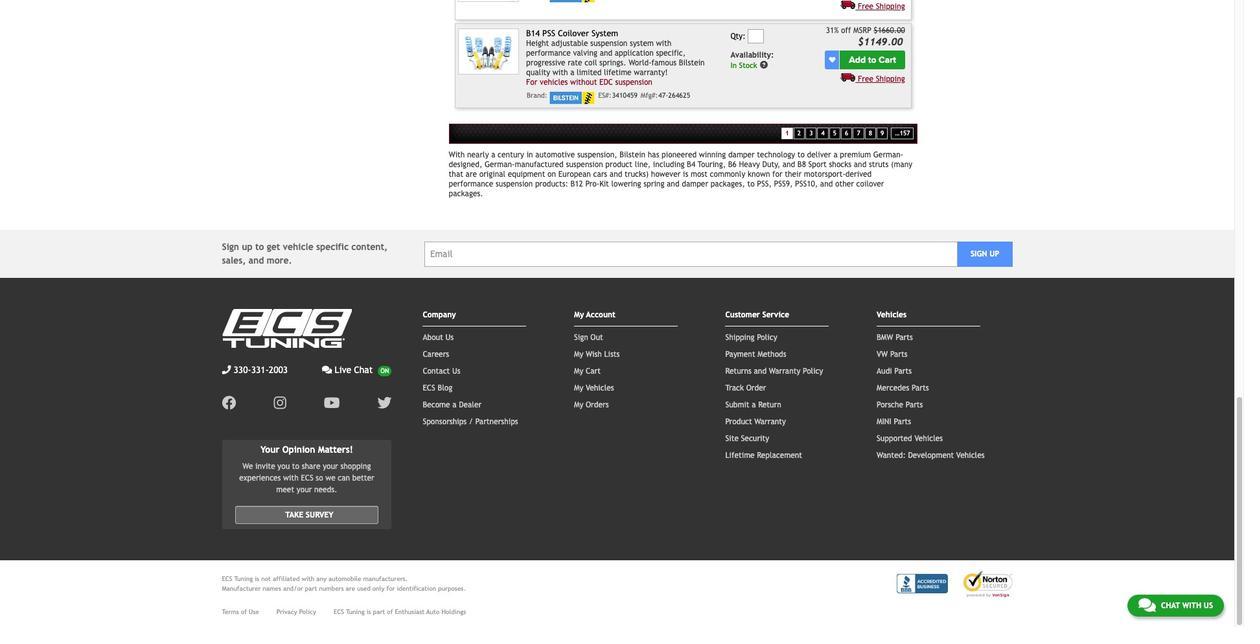 Task type: locate. For each thing, give the bounding box(es) containing it.
1 horizontal spatial part
[[373, 609, 385, 616]]

privacy
[[277, 609, 297, 616]]

track order
[[726, 384, 767, 393]]

2 my from the top
[[574, 350, 584, 359]]

1 vertical spatial performance
[[449, 180, 494, 189]]

1 horizontal spatial tuning
[[346, 609, 365, 616]]

2 free shipping from the top
[[858, 74, 906, 83]]

my left account
[[574, 311, 584, 320]]

with up 'meet'
[[283, 474, 299, 483]]

for inside with nearly a century in automotive suspension, bilstein has pioneered winning damper technology to deliver a premium german- designed, german-manufactured suspension product line, including b4 touring, b6 heavy duty, and b8 sport shocks and struts (many that are original equipment on european cars and trucks) however is most commonly known for their motorsport-derived performance suspension products: b12 pro-kit lowering spring and damper packages, to pss, pss9, pss10, and other coilover packages.
[[773, 170, 783, 179]]

ecs inside ecs tuning is not affiliated with any automobile manufacturers. manufacturer names and/or part numbers are used only for identification purposes.
[[222, 576, 233, 583]]

es#: 3410459 mfg#: 47-264625
[[599, 92, 691, 99]]

0 vertical spatial your
[[323, 462, 338, 471]]

0 horizontal spatial for
[[387, 585, 395, 593]]

premium
[[841, 151, 872, 160]]

1 horizontal spatial are
[[466, 170, 477, 179]]

parts for audi parts
[[895, 367, 912, 376]]

add to wish list image
[[830, 56, 836, 63]]

2 vertical spatial policy
[[299, 609, 316, 616]]

track order link
[[726, 384, 767, 393]]

3 my from the top
[[574, 367, 584, 376]]

system
[[592, 29, 619, 38]]

performance inside b14 pss coilover system height adjustable suspension system with performance valving and application specific, progressive rate coil springs. world-famous bilstein quality with a limited lifetime warranty! for vehicles without edc suspension
[[527, 49, 571, 58]]

account
[[587, 311, 616, 320]]

free shipping down add to cart button
[[858, 74, 906, 83]]

wanted:
[[877, 451, 906, 461]]

1 vertical spatial bilstein
[[620, 151, 646, 160]]

derived
[[846, 170, 872, 179]]

sign inside button
[[971, 250, 988, 259]]

4 my from the top
[[574, 384, 584, 393]]

0 horizontal spatial policy
[[299, 609, 316, 616]]

submit
[[726, 401, 750, 410]]

0 horizontal spatial part
[[305, 585, 317, 593]]

0 vertical spatial damper
[[729, 151, 755, 160]]

0 vertical spatial are
[[466, 170, 477, 179]]

policy for privacy policy
[[299, 609, 316, 616]]

purposes.
[[438, 585, 466, 593]]

warranty down return
[[755, 418, 786, 427]]

payment methods link
[[726, 350, 787, 359]]

other
[[836, 180, 855, 189]]

1 free shipping from the top
[[858, 2, 906, 11]]

1 vertical spatial shipping
[[876, 74, 906, 83]]

ecs blog link
[[423, 384, 453, 393]]

free shipping for free shipping image
[[858, 2, 906, 11]]

my for my wish lists
[[574, 350, 584, 359]]

without
[[571, 78, 597, 87]]

4 link
[[818, 128, 829, 140]]

1 vertical spatial cart
[[586, 367, 601, 376]]

part down any
[[305, 585, 317, 593]]

free for free shipping icon
[[858, 74, 874, 83]]

performance
[[527, 49, 571, 58], [449, 180, 494, 189]]

damper up heavy
[[729, 151, 755, 160]]

1 vertical spatial german-
[[485, 160, 515, 169]]

manufacturers.
[[363, 576, 408, 583]]

a right nearly
[[492, 151, 496, 160]]

and up springs.
[[600, 49, 613, 58]]

with
[[449, 151, 465, 160]]

1 vertical spatial policy
[[803, 367, 824, 376]]

that
[[449, 170, 464, 179]]

world-
[[629, 59, 652, 68]]

7 link
[[854, 128, 865, 140]]

2 link
[[794, 128, 805, 140]]

4
[[822, 129, 825, 137]]

with left any
[[302, 576, 315, 583]]

performance up packages. on the top of page
[[449, 180, 494, 189]]

mini
[[877, 418, 892, 427]]

return
[[759, 401, 782, 410]]

is for ecs tuning is part of enthusiast auto holdings
[[367, 609, 371, 616]]

0 vertical spatial german-
[[874, 151, 904, 160]]

us right about at the bottom of page
[[446, 333, 454, 343]]

is down the b4
[[683, 170, 689, 179]]

my left the orders
[[574, 401, 584, 410]]

holdings
[[442, 609, 466, 616]]

warranty down methods
[[769, 367, 801, 376]]

5
[[834, 129, 837, 137]]

of left 'enthusiast'
[[387, 609, 393, 616]]

suspension down system at top
[[591, 39, 628, 48]]

with inside we invite you to share your shopping experiences with ecs so we can better meet your needs.
[[283, 474, 299, 483]]

0 horizontal spatial are
[[346, 585, 355, 593]]

1 horizontal spatial of
[[387, 609, 393, 616]]

9
[[881, 129, 885, 137]]

1 horizontal spatial for
[[773, 170, 783, 179]]

original
[[480, 170, 506, 179]]

0 horizontal spatial cart
[[586, 367, 601, 376]]

is down used
[[367, 609, 371, 616]]

0 vertical spatial cart
[[879, 54, 897, 65]]

track
[[726, 384, 744, 393]]

order
[[747, 384, 767, 393]]

5 my from the top
[[574, 401, 584, 410]]

us right contact
[[453, 367, 461, 376]]

1 vertical spatial for
[[387, 585, 395, 593]]

0 vertical spatial free
[[858, 2, 874, 11]]

blog
[[438, 384, 453, 393]]

are down designed,
[[466, 170, 477, 179]]

parts up the porsche parts
[[912, 384, 930, 393]]

my up my vehicles link
[[574, 367, 584, 376]]

chat inside the 'live chat' link
[[354, 365, 373, 376]]

parts
[[896, 333, 913, 343], [891, 350, 908, 359], [895, 367, 912, 376], [912, 384, 930, 393], [906, 401, 924, 410], [894, 418, 912, 427]]

audi parts link
[[877, 367, 912, 376]]

0 vertical spatial performance
[[527, 49, 571, 58]]

us
[[446, 333, 454, 343], [453, 367, 461, 376], [1205, 602, 1214, 611]]

8
[[869, 129, 873, 137]]

take survey link
[[235, 506, 379, 525]]

0 vertical spatial for
[[773, 170, 783, 179]]

in
[[527, 151, 533, 160]]

up
[[242, 242, 253, 252], [990, 250, 1000, 259]]

0 vertical spatial policy
[[757, 333, 778, 343]]

1 horizontal spatial sign
[[574, 333, 589, 343]]

orders
[[586, 401, 609, 410]]

parts for vw parts
[[891, 350, 908, 359]]

chat right live
[[354, 365, 373, 376]]

1 horizontal spatial performance
[[527, 49, 571, 58]]

lifetime
[[726, 451, 755, 461]]

a down rate
[[571, 68, 575, 77]]

0 horizontal spatial is
[[255, 576, 259, 583]]

bilstein down specific, on the right of page
[[679, 59, 705, 68]]

payment
[[726, 350, 756, 359]]

ecs for ecs blog
[[423, 384, 436, 393]]

my down my cart
[[574, 384, 584, 393]]

0 horizontal spatial sign
[[222, 242, 239, 252]]

availability: in stock
[[731, 50, 774, 69]]

enthusiast
[[395, 609, 425, 616]]

company
[[423, 311, 456, 320]]

chat right comments icon
[[1162, 602, 1181, 611]]

1 horizontal spatial your
[[323, 462, 338, 471]]

1 vertical spatial your
[[297, 486, 312, 495]]

sign inside sign up to get vehicle specific content, sales, and more.
[[222, 242, 239, 252]]

0 vertical spatial warranty
[[769, 367, 801, 376]]

and up the derived
[[854, 160, 867, 169]]

1 vertical spatial are
[[346, 585, 355, 593]]

sign out
[[574, 333, 603, 343]]

3
[[810, 129, 813, 137]]

is left not
[[255, 576, 259, 583]]

free shipping image
[[841, 72, 856, 81]]

0 horizontal spatial chat
[[354, 365, 373, 376]]

0 vertical spatial bilstein - corporate logo image
[[550, 0, 596, 3]]

1 vertical spatial us
[[453, 367, 461, 376]]

to inside sign up to get vehicle specific content, sales, and more.
[[255, 242, 264, 252]]

your right 'meet'
[[297, 486, 312, 495]]

bilstein up the line,
[[620, 151, 646, 160]]

a inside b14 pss coilover system height adjustable suspension system with performance valving and application specific, progressive rate coil springs. world-famous bilstein quality with a limited lifetime warranty! for vehicles without edc suspension
[[571, 68, 575, 77]]

are down the automobile
[[346, 585, 355, 593]]

to down known in the top right of the page
[[748, 180, 755, 189]]

0 horizontal spatial bilstein
[[620, 151, 646, 160]]

shipping up $1660.00
[[876, 2, 906, 11]]

2 vertical spatial is
[[367, 609, 371, 616]]

identification
[[397, 585, 436, 593]]

0 horizontal spatial your
[[297, 486, 312, 495]]

ecs up manufacturer
[[222, 576, 233, 583]]

your up we
[[323, 462, 338, 471]]

1 horizontal spatial chat
[[1162, 602, 1181, 611]]

with inside ecs tuning is not affiliated with any automobile manufacturers. manufacturer names and/or part numbers are used only for identification purposes.
[[302, 576, 315, 583]]

1 vertical spatial free shipping
[[858, 74, 906, 83]]

0 horizontal spatial up
[[242, 242, 253, 252]]

contact us link
[[423, 367, 461, 376]]

1 horizontal spatial damper
[[729, 151, 755, 160]]

is inside ecs tuning is not affiliated with any automobile manufacturers. manufacturer names and/or part numbers are used only for identification purposes.
[[255, 576, 259, 583]]

to left get
[[255, 242, 264, 252]]

shipping policy link
[[726, 333, 778, 343]]

tuning down used
[[346, 609, 365, 616]]

1 vertical spatial tuning
[[346, 609, 365, 616]]

my for my account
[[574, 311, 584, 320]]

for up pss9,
[[773, 170, 783, 179]]

my left the wish
[[574, 350, 584, 359]]

rate
[[568, 59, 583, 68]]

bmw parts
[[877, 333, 913, 343]]

shipping for free shipping image
[[876, 2, 906, 11]]

free shipping up $1660.00
[[858, 2, 906, 11]]

partnerships
[[476, 418, 519, 427]]

for down manufacturers. at the left of the page
[[387, 585, 395, 593]]

tuning inside ecs tuning is not affiliated with any automobile manufacturers. manufacturer names and/or part numbers are used only for identification purposes.
[[234, 576, 253, 583]]

has
[[648, 151, 660, 160]]

up inside sign up to get vehicle specific content, sales, and more.
[[242, 242, 253, 252]]

product
[[726, 418, 753, 427]]

0 vertical spatial free shipping
[[858, 2, 906, 11]]

free for free shipping image
[[858, 2, 874, 11]]

0 vertical spatial shipping
[[876, 2, 906, 11]]

b14 pss coilover system height adjustable suspension system with performance valving and application specific, progressive rate coil springs. world-famous bilstein quality with a limited lifetime warranty! for vehicles without edc suspension
[[527, 29, 705, 87]]

0 vertical spatial bilstein
[[679, 59, 705, 68]]

1 horizontal spatial policy
[[757, 333, 778, 343]]

edc
[[600, 78, 613, 87]]

0 horizontal spatial tuning
[[234, 576, 253, 583]]

is for ecs tuning is not affiliated with any automobile manufacturers. manufacturer names and/or part numbers are used only for identification purposes.
[[255, 576, 259, 583]]

to inside add to cart button
[[869, 54, 877, 65]]

31%
[[826, 26, 839, 35]]

0 vertical spatial part
[[305, 585, 317, 593]]

ecs for ecs tuning is part of enthusiast auto holdings
[[334, 609, 344, 616]]

and up their
[[783, 160, 796, 169]]

with right comments icon
[[1183, 602, 1202, 611]]

2
[[798, 129, 801, 137]]

2 horizontal spatial is
[[683, 170, 689, 179]]

1 vertical spatial warranty
[[755, 418, 786, 427]]

names
[[263, 585, 281, 593]]

part down the only
[[373, 609, 385, 616]]

mini parts
[[877, 418, 912, 427]]

bilstein - corporate logo image down without
[[550, 92, 596, 105]]

for inside ecs tuning is not affiliated with any automobile manufacturers. manufacturer names and/or part numbers are used only for identification purposes.
[[387, 585, 395, 593]]

product warranty link
[[726, 418, 786, 427]]

shipping down add to cart button
[[876, 74, 906, 83]]

my account
[[574, 311, 616, 320]]

None text field
[[748, 29, 765, 44]]

free right free shipping image
[[858, 2, 874, 11]]

2 horizontal spatial policy
[[803, 367, 824, 376]]

content,
[[352, 242, 388, 252]]

parts down porsche parts link
[[894, 418, 912, 427]]

0 vertical spatial us
[[446, 333, 454, 343]]

manufactured
[[515, 160, 564, 169]]

damper down most
[[682, 180, 709, 189]]

sign up to get vehicle specific content, sales, and more.
[[222, 242, 388, 266]]

ecs inside we invite you to share your shopping experiences with ecs so we can better meet your needs.
[[301, 474, 314, 483]]

1 my from the top
[[574, 311, 584, 320]]

to right the you
[[292, 462, 300, 471]]

cart down $1149.00 on the top of page
[[879, 54, 897, 65]]

performance up progressive
[[527, 49, 571, 58]]

1 horizontal spatial bilstein
[[679, 59, 705, 68]]

and right sales,
[[249, 256, 264, 266]]

coilover
[[558, 29, 589, 38]]

1 horizontal spatial up
[[990, 250, 1000, 259]]

security
[[741, 435, 770, 444]]

ecs left 'so'
[[301, 474, 314, 483]]

my for my orders
[[574, 401, 584, 410]]

1 horizontal spatial is
[[367, 609, 371, 616]]

0 vertical spatial tuning
[[234, 576, 253, 583]]

ecs left blog
[[423, 384, 436, 393]]

1 vertical spatial free
[[858, 74, 874, 83]]

chat inside chat with us link
[[1162, 602, 1181, 611]]

your
[[261, 445, 280, 455]]

1 free from the top
[[858, 2, 874, 11]]

ecs down the numbers
[[334, 609, 344, 616]]

shipping up payment
[[726, 333, 755, 343]]

tuning
[[234, 576, 253, 583], [346, 609, 365, 616]]

up for sign up to get vehicle specific content, sales, and more.
[[242, 242, 253, 252]]

german-
[[874, 151, 904, 160], [485, 160, 515, 169]]

my for my vehicles
[[574, 384, 584, 393]]

my orders link
[[574, 401, 609, 410]]

free shipping for free shipping icon
[[858, 74, 906, 83]]

1 vertical spatial chat
[[1162, 602, 1181, 611]]

up inside button
[[990, 250, 1000, 259]]

german- up struts
[[874, 151, 904, 160]]

and inside b14 pss coilover system height adjustable suspension system with performance valving and application specific, progressive rate coil springs. world-famous bilstein quality with a limited lifetime warranty! for vehicles without edc suspension
[[600, 49, 613, 58]]

cart inside button
[[879, 54, 897, 65]]

lists
[[605, 350, 620, 359]]

tuning up manufacturer
[[234, 576, 253, 583]]

my cart link
[[574, 367, 601, 376]]

to
[[869, 54, 877, 65], [798, 151, 805, 160], [748, 180, 755, 189], [255, 242, 264, 252], [292, 462, 300, 471]]

height
[[527, 39, 549, 48]]

policy for shipping policy
[[757, 333, 778, 343]]

1 vertical spatial is
[[255, 576, 259, 583]]

cart down the wish
[[586, 367, 601, 376]]

free right free shipping icon
[[858, 74, 874, 83]]

contact us
[[423, 367, 461, 376]]

parts up mercedes parts
[[895, 367, 912, 376]]

we invite you to share your shopping experiences with ecs so we can better meet your needs.
[[239, 462, 375, 495]]

methods
[[758, 350, 787, 359]]

to right add
[[869, 54, 877, 65]]

0 vertical spatial chat
[[354, 365, 373, 376]]

0 vertical spatial is
[[683, 170, 689, 179]]

0 horizontal spatial of
[[241, 609, 247, 616]]

of left use
[[241, 609, 247, 616]]

german- up 'original'
[[485, 160, 515, 169]]

0 horizontal spatial damper
[[682, 180, 709, 189]]

1 vertical spatial bilstein - corporate logo image
[[550, 92, 596, 105]]

1 horizontal spatial cart
[[879, 54, 897, 65]]

parts down mercedes parts
[[906, 401, 924, 410]]

a left dealer
[[453, 401, 457, 410]]

your
[[323, 462, 338, 471], [297, 486, 312, 495]]

2 horizontal spatial sign
[[971, 250, 988, 259]]

2 bilstein - corporate logo image from the top
[[550, 92, 596, 105]]

up for sign up
[[990, 250, 1000, 259]]

1 horizontal spatial german-
[[874, 151, 904, 160]]

0 horizontal spatial performance
[[449, 180, 494, 189]]

parts right "vw"
[[891, 350, 908, 359]]

parts right the bmw
[[896, 333, 913, 343]]

bilstein - corporate logo image up b14 pss coilover system link
[[550, 0, 596, 3]]

bilstein - corporate logo image
[[550, 0, 596, 3], [550, 92, 596, 105]]

2 free from the top
[[858, 74, 874, 83]]

us right comments icon
[[1205, 602, 1214, 611]]

sign
[[222, 242, 239, 252], [971, 250, 988, 259], [574, 333, 589, 343]]



Task type: describe. For each thing, give the bounding box(es) containing it.
bilstein inside with nearly a century in automotive suspension, bilstein has pioneered winning damper technology to deliver a premium german- designed, german-manufactured suspension product line, including b4 touring, b6 heavy duty, and b8 sport shocks and struts (many that are original equipment on european cars and trucks) however is most commonly known for their motorsport-derived performance suspension products: b12 pro-kit lowering spring and damper packages, to pss, pss9, pss10, and other coilover packages.
[[620, 151, 646, 160]]

returns and warranty policy link
[[726, 367, 824, 376]]

mercedes parts link
[[877, 384, 930, 393]]

duty,
[[763, 160, 781, 169]]

contact
[[423, 367, 450, 376]]

you
[[278, 462, 290, 471]]

youtube logo image
[[324, 396, 340, 411]]

and inside sign up to get vehicle specific content, sales, and more.
[[249, 256, 264, 266]]

chat with us
[[1162, 602, 1214, 611]]

live chat link
[[322, 364, 392, 378]]

submit a return link
[[726, 401, 782, 410]]

7
[[857, 129, 861, 137]]

shipping policy
[[726, 333, 778, 343]]

is inside with nearly a century in automotive suspension, bilstein has pioneered winning damper technology to deliver a premium german- designed, german-manufactured suspension product line, including b4 touring, b6 heavy duty, and b8 sport shocks and struts (many that are original equipment on european cars and trucks) however is most commonly known for their motorsport-derived performance suspension products: b12 pro-kit lowering spring and damper packages, to pss, pss9, pss10, and other coilover packages.
[[683, 170, 689, 179]]

add to cart button
[[841, 50, 906, 69]]

suspension up the european
[[566, 160, 603, 169]]

wish
[[586, 350, 602, 359]]

es#1844169 - 48-147231 - pss-10 coilover system  - created by bilstein engineers to achieve a personalized ride - bilstein - audi image
[[459, 0, 519, 2]]

mfg#:
[[641, 92, 658, 99]]

bmw
[[877, 333, 894, 343]]

enthusiast auto holdings link
[[395, 608, 466, 617]]

vw
[[877, 350, 888, 359]]

sign up button
[[958, 242, 1013, 267]]

my vehicles
[[574, 384, 614, 393]]

lifetime
[[604, 68, 632, 77]]

parts for bmw parts
[[896, 333, 913, 343]]

question sign image
[[760, 60, 769, 69]]

twitter logo image
[[378, 396, 392, 411]]

330-331-2003
[[234, 365, 288, 376]]

vehicles up wanted: development vehicles link
[[915, 435, 943, 444]]

suspension up 3410459
[[616, 78, 653, 87]]

a left return
[[752, 401, 756, 410]]

with up vehicles
[[553, 68, 568, 77]]

1 of from the left
[[241, 609, 247, 616]]

and up 'order'
[[754, 367, 767, 376]]

3410459
[[612, 92, 638, 99]]

returns
[[726, 367, 752, 376]]

…157 link
[[892, 128, 914, 140]]

330-331-2003 link
[[222, 364, 288, 378]]

comments image
[[322, 366, 332, 375]]

performance inside with nearly a century in automotive suspension, bilstein has pioneered winning damper technology to deliver a premium german- designed, german-manufactured suspension product line, including b4 touring, b6 heavy duty, and b8 sport shocks and struts (many that are original equipment on european cars and trucks) however is most commonly known for their motorsport-derived performance suspension products: b12 pro-kit lowering spring and damper packages, to pss, pss9, pss10, and other coilover packages.
[[449, 180, 494, 189]]

supported vehicles link
[[877, 435, 943, 444]]

ecs tuning is part of enthusiast auto holdings
[[334, 609, 466, 616]]

matters!
[[318, 445, 353, 455]]

technology
[[758, 151, 796, 160]]

terms
[[222, 609, 239, 616]]

experiences
[[239, 474, 281, 483]]

kit
[[600, 180, 609, 189]]

$1660.00
[[874, 26, 906, 35]]

lifetime replacement link
[[726, 451, 803, 461]]

and down however
[[667, 180, 680, 189]]

parts for porsche parts
[[906, 401, 924, 410]]

development
[[909, 451, 955, 461]]

1 vertical spatial part
[[373, 609, 385, 616]]

ecs for ecs tuning is not affiliated with any automobile manufacturers. manufacturer names and/or part numbers are used only for identification purposes.
[[222, 576, 233, 583]]

b4
[[687, 160, 696, 169]]

sign for sign out
[[574, 333, 589, 343]]

3 link
[[806, 128, 817, 140]]

we
[[243, 462, 253, 471]]

spring
[[644, 180, 665, 189]]

take
[[285, 511, 304, 520]]

manufacturer
[[222, 585, 261, 593]]

and down motorsport-
[[821, 180, 833, 189]]

ecs tuning image
[[222, 309, 352, 348]]

vehicles up bmw parts link
[[877, 311, 907, 320]]

1 bilstein - corporate logo image from the top
[[550, 0, 596, 3]]

sponsorships / partnerships
[[423, 418, 519, 427]]

live
[[335, 365, 352, 376]]

live chat
[[335, 365, 373, 376]]

to up b8
[[798, 151, 805, 160]]

lowering
[[612, 180, 642, 189]]

1 vertical spatial damper
[[682, 180, 709, 189]]

tuning for not
[[234, 576, 253, 583]]

become
[[423, 401, 450, 410]]

b14 pss coilover system link
[[527, 29, 619, 38]]

can
[[338, 474, 350, 483]]

terms of use link
[[222, 608, 259, 617]]

however
[[652, 170, 681, 179]]

equipment
[[508, 170, 546, 179]]

us for about us
[[446, 333, 454, 343]]

heavy
[[739, 160, 761, 169]]

vehicles right development
[[957, 451, 985, 461]]

parts for mini parts
[[894, 418, 912, 427]]

lifetime replacement
[[726, 451, 803, 461]]

pss
[[543, 29, 556, 38]]

2 of from the left
[[387, 609, 393, 616]]

trucks)
[[625, 170, 649, 179]]

survey
[[306, 511, 334, 520]]

with up specific, on the right of page
[[657, 39, 672, 48]]

sales,
[[222, 256, 246, 266]]

my for my cart
[[574, 367, 584, 376]]

sign for sign up
[[971, 250, 988, 259]]

a up shocks
[[834, 151, 838, 160]]

phone image
[[222, 366, 231, 375]]

and down product
[[610, 170, 623, 179]]

sign for sign up to get vehicle specific content, sales, and more.
[[222, 242, 239, 252]]

vw parts link
[[877, 350, 908, 359]]

2 vertical spatial us
[[1205, 602, 1214, 611]]

es#3410459 - 47-264625 - b14 pss coilover system - height adjustable suspension system with performance valving and application specific, progressive rate coil springs. world-famous bilstein quality with a limited lifetime warranty! - bilstein - bmw image
[[459, 29, 519, 74]]

privacy policy link
[[277, 608, 316, 617]]

are inside with nearly a century in automotive suspension, bilstein has pioneered winning damper technology to deliver a premium german- designed, german-manufactured suspension product line, including b4 touring, b6 heavy duty, and b8 sport shocks and struts (many that are original equipment on european cars and trucks) however is most commonly known for their motorsport-derived performance suspension products: b12 pro-kit lowering spring and damper packages, to pss, pss9, pss10, and other coilover packages.
[[466, 170, 477, 179]]

2 vertical spatial shipping
[[726, 333, 755, 343]]

not
[[261, 576, 271, 583]]

sign out link
[[574, 333, 603, 343]]

facebook logo image
[[222, 396, 236, 411]]

tuning for part
[[346, 609, 365, 616]]

us for contact us
[[453, 367, 461, 376]]

331-
[[251, 365, 269, 376]]

/
[[469, 418, 473, 427]]

free shipping image
[[841, 0, 856, 9]]

numbers
[[319, 585, 344, 593]]

1 link
[[782, 128, 793, 140]]

opinion
[[282, 445, 315, 455]]

bilstein inside b14 pss coilover system height adjustable suspension system with performance valving and application specific, progressive rate coil springs. world-famous bilstein quality with a limited lifetime warranty! for vehicles without edc suspension
[[679, 59, 705, 68]]

Email email field
[[425, 242, 958, 267]]

ecs tuning is not affiliated with any automobile manufacturers. manufacturer names and/or part numbers are used only for identification purposes.
[[222, 576, 466, 593]]

vehicles up the orders
[[586, 384, 614, 393]]

about us link
[[423, 333, 454, 343]]

to inside we invite you to share your shopping experiences with ecs so we can better meet your needs.
[[292, 462, 300, 471]]

suspension down equipment
[[496, 180, 533, 189]]

are inside ecs tuning is not affiliated with any automobile manufacturers. manufacturer names and/or part numbers are used only for identification purposes.
[[346, 585, 355, 593]]

parts for mercedes parts
[[912, 384, 930, 393]]

automobile
[[329, 576, 361, 583]]

9 link
[[877, 128, 888, 140]]

motorsport-
[[805, 170, 846, 179]]

part inside ecs tuning is not affiliated with any automobile manufacturers. manufacturer names and/or part numbers are used only for identification purposes.
[[305, 585, 317, 593]]

2003
[[269, 365, 288, 376]]

about us
[[423, 333, 454, 343]]

audi parts
[[877, 367, 912, 376]]

comments image
[[1139, 598, 1157, 613]]

5 link
[[830, 128, 841, 140]]

pro-
[[586, 180, 600, 189]]

…157
[[896, 129, 911, 137]]

0 horizontal spatial german-
[[485, 160, 515, 169]]

designed,
[[449, 160, 483, 169]]

meet
[[276, 486, 294, 495]]

porsche parts link
[[877, 401, 924, 410]]

known
[[748, 170, 771, 179]]

shipping for free shipping icon
[[876, 74, 906, 83]]

instagram logo image
[[274, 396, 286, 411]]

pss9,
[[774, 180, 793, 189]]



Task type: vqa. For each thing, say whether or not it's contained in the screenshot.
the leftmost the for
yes



